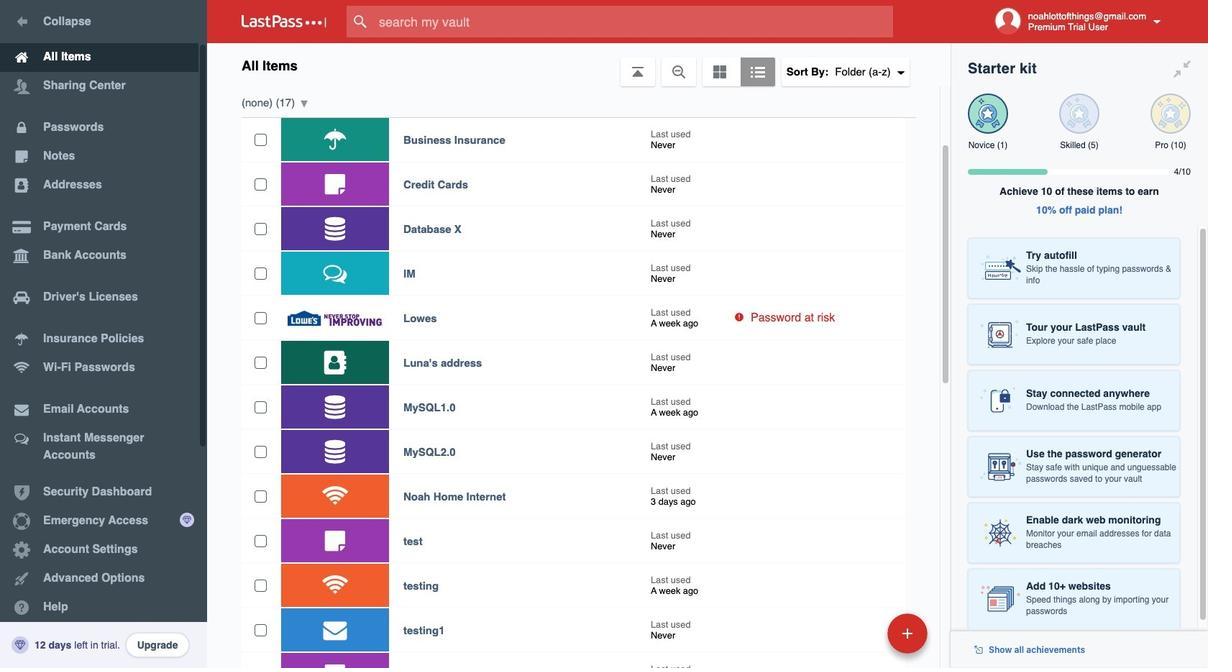 Task type: locate. For each thing, give the bounding box(es) containing it.
lastpass image
[[242, 15, 326, 28]]

search my vault text field
[[347, 6, 921, 37]]

main navigation navigation
[[0, 0, 207, 668]]



Task type: describe. For each thing, give the bounding box(es) containing it.
new item element
[[789, 613, 933, 654]]

new item navigation
[[789, 609, 936, 668]]

vault options navigation
[[207, 43, 951, 86]]

Search search field
[[347, 6, 921, 37]]



Task type: vqa. For each thing, say whether or not it's contained in the screenshot.
text box
no



